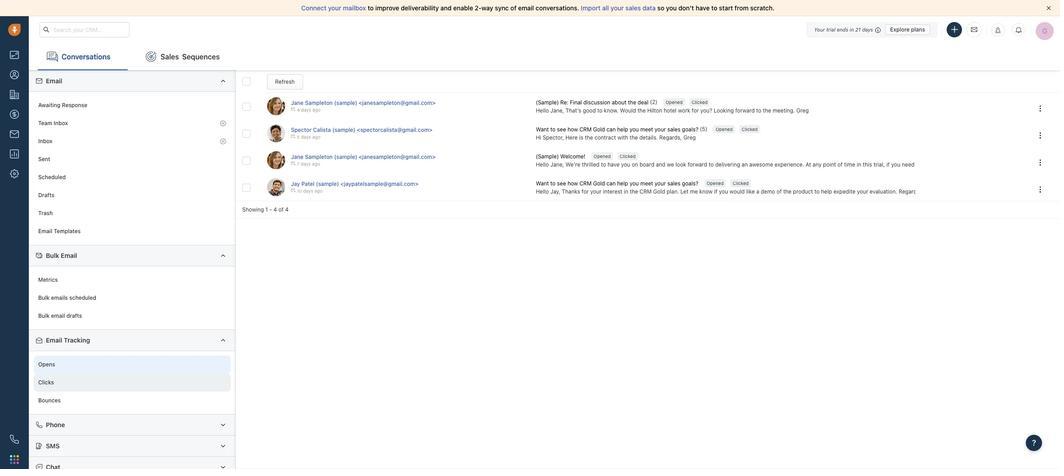 Task type: locate. For each thing, give the bounding box(es) containing it.
the right the hit
[[990, 161, 998, 168]]

ago for 4 days ago
[[313, 107, 321, 113]]

sales inside want to see how crm gold can help you meet your sales goals? (5)
[[668, 126, 681, 133]]

ago
[[313, 107, 321, 113], [313, 134, 321, 140], [312, 161, 320, 167], [315, 188, 323, 194]]

sampleton for (sample) re: final discussion about the deal
[[305, 100, 333, 106]]

email left "tracking"
[[46, 336, 62, 344]]

1 vertical spatial want to see how crm gold can help you meet your sales goals? button
[[536, 180, 700, 188]]

1 jane sampleton (sample) <janesampleton@gmail.com> link from the top
[[291, 100, 436, 106]]

see inside "button"
[[557, 180, 566, 187]]

have right 'don't'
[[696, 4, 710, 12]]

0 vertical spatial <janesampleton@gmail.com>
[[359, 100, 436, 106]]

email up awaiting
[[46, 77, 62, 85]]

(sample) left 're:'
[[536, 99, 559, 106]]

in left 21
[[850, 26, 855, 32]]

2 can from the top
[[607, 180, 616, 187]]

trash
[[38, 210, 53, 217]]

to
[[368, 4, 374, 12], [712, 4, 718, 12], [598, 107, 603, 114], [757, 107, 762, 114], [551, 126, 556, 133], [601, 161, 607, 168], [709, 161, 714, 168], [551, 180, 556, 187], [815, 188, 820, 195]]

hilton
[[648, 107, 663, 114]]

0 vertical spatial greg
[[797, 107, 809, 114]]

0 vertical spatial outgoing image
[[291, 134, 296, 139]]

data
[[643, 4, 656, 12]]

sales
[[626, 4, 641, 12], [668, 126, 681, 133], [668, 180, 681, 187]]

goals? inside "button"
[[683, 180, 699, 187]]

how inside want to see how crm gold can help you meet your sales goals? (5)
[[568, 126, 578, 133]]

can for want to see how crm gold can help you meet your sales goals?
[[607, 180, 616, 187]]

0 vertical spatial in
[[850, 26, 855, 32]]

freshworks switcher image
[[10, 455, 19, 464]]

clicked up an
[[742, 127, 758, 132]]

outgoing image for jay patel (sample) <jaypatelsample@gmail.com>
[[291, 188, 296, 193]]

you left on
[[622, 161, 631, 168]]

trial,
[[874, 161, 886, 168]]

0 horizontal spatial have
[[608, 161, 620, 168]]

tab list containing conversations
[[29, 43, 1061, 70]]

want to see how crm gold can help you meet your sales goals? button
[[536, 126, 700, 134], [536, 180, 700, 188]]

0 vertical spatial bulk
[[46, 252, 59, 259]]

3 hello from the top
[[536, 188, 549, 195]]

bounces link
[[34, 392, 231, 410]]

help inside want to see how crm gold can help you meet your sales goals? (5)
[[618, 126, 629, 133]]

bulk down bulk emails scheduled in the left bottom of the page
[[38, 313, 50, 319]]

jane sampleton (sample) <janesampleton@gmail.com> down spector calista (sample) <spectorcalista@gmail.com>
[[291, 154, 436, 160]]

1 horizontal spatial email
[[519, 4, 534, 12]]

scheduled link
[[34, 168, 231, 186]]

1 horizontal spatial inbox
[[54, 120, 68, 127]]

1 jane sampleton (sample) <janesampleton@gmail.com> from the top
[[291, 100, 436, 106]]

inbox down team
[[38, 138, 52, 145]]

your trial ends in 21 days
[[815, 26, 874, 32]]

0 horizontal spatial email
[[51, 313, 65, 319]]

if
[[887, 161, 890, 168], [715, 188, 718, 195]]

want to see how crm gold can help you meet your sales goals? link up interest
[[536, 180, 700, 188]]

(sample) inside button
[[536, 153, 559, 160]]

response
[[62, 102, 87, 109]]

want inside "button"
[[536, 180, 549, 187]]

for right 'thanks'
[[582, 188, 589, 195]]

email left 'drafts'
[[51, 313, 65, 319]]

0 vertical spatial jane sampleton (sample) <janesampleton@gmail.com> link
[[291, 100, 436, 106]]

how up here
[[568, 126, 578, 133]]

1 vertical spatial jane
[[291, 154, 304, 160]]

jane up outgoing icon
[[291, 100, 304, 106]]

0 vertical spatial (sample)
[[536, 99, 559, 106]]

days for 10 days ago
[[303, 188, 313, 194]]

1 vertical spatial <janesampleton@gmail.com>
[[359, 154, 436, 160]]

tab list
[[29, 43, 1061, 70]]

bulk emails scheduled
[[38, 295, 96, 301]]

0 vertical spatial regards,
[[660, 134, 682, 141]]

1 hello from the top
[[536, 107, 549, 114]]

gold
[[594, 126, 605, 133], [594, 180, 605, 187], [654, 188, 666, 195]]

goals? inside want to see how crm gold can help you meet your sales goals? (5)
[[683, 126, 699, 133]]

0 vertical spatial forward
[[736, 107, 755, 114]]

0 vertical spatial sampleton
[[305, 100, 333, 106]]

2 want to see how crm gold can help you meet your sales goals? button from the top
[[536, 180, 700, 188]]

want to see how crm gold can help you meet your sales goals? link for <jaypatelsample@gmail.com>
[[536, 180, 700, 188]]

hotel
[[664, 107, 677, 114]]

jane for (sample) re: final discussion about the deal
[[291, 100, 304, 106]]

any
[[813, 161, 822, 168]]

hello jay, thanks for your interest in the crm gold plan. let me know if you would like a demo of the product to help expedite your evaluation. regards, greg
[[536, 188, 936, 195]]

1 vertical spatial (sample)
[[536, 153, 559, 160]]

2 want to see how crm gold can help you meet your sales goals? link from the top
[[536, 180, 700, 188]]

2 jane from the top
[[291, 154, 304, 160]]

forward right looking
[[736, 107, 755, 114]]

opened
[[666, 100, 683, 105], [716, 127, 733, 132], [594, 154, 611, 159], [707, 181, 724, 186]]

(sample) right calista at the left of the page
[[333, 127, 356, 133]]

of right demo
[[777, 188, 782, 195]]

have
[[696, 4, 710, 12], [608, 161, 620, 168]]

2 how from the top
[[568, 180, 578, 187]]

1 vertical spatial sampleton
[[305, 154, 333, 160]]

team inbox link
[[34, 114, 231, 132]]

2 horizontal spatial in
[[857, 161, 862, 168]]

can
[[607, 126, 616, 133], [607, 180, 616, 187]]

2 goals? from the top
[[683, 180, 699, 187]]

sales inside "button"
[[668, 180, 681, 187]]

0 horizontal spatial in
[[624, 188, 629, 195]]

import all your sales data link
[[581, 4, 658, 12]]

of left time
[[838, 161, 843, 168]]

the down want to see how crm gold can help you meet your sales goals? (5)
[[630, 134, 638, 141]]

1 vertical spatial how
[[568, 180, 578, 187]]

all
[[603, 4, 609, 12]]

help left expedite
[[822, 188, 833, 195]]

2 horizontal spatial greg
[[924, 188, 936, 195]]

2 vertical spatial gold
[[654, 188, 666, 195]]

1 see from the top
[[557, 126, 566, 133]]

in
[[850, 26, 855, 32], [857, 161, 862, 168], [624, 188, 629, 195]]

0 vertical spatial can
[[607, 126, 616, 133]]

1 vertical spatial want to see how crm gold can help you meet your sales goals? link
[[536, 180, 700, 188]]

jane sampleton (sample) <janesampleton@gmail.com> link for (sample) re: final discussion about the deal
[[291, 100, 436, 106]]

the up would
[[628, 99, 637, 106]]

to up the spector,
[[551, 126, 556, 133]]

regards,
[[660, 134, 682, 141], [899, 188, 922, 195]]

want down '(sample) welcome!'
[[536, 180, 549, 187]]

days right 5
[[301, 134, 311, 140]]

crm down "board"
[[640, 188, 652, 195]]

ago up calista at the left of the page
[[313, 107, 321, 113]]

21
[[856, 26, 861, 32]]

1 horizontal spatial if
[[887, 161, 890, 168]]

with down want to see how crm gold can help you meet your sales goals? (5)
[[618, 134, 629, 141]]

0 vertical spatial jane
[[291, 100, 304, 106]]

mailbox
[[343, 4, 366, 12]]

1 vertical spatial for
[[582, 188, 589, 195]]

here
[[566, 134, 578, 141]]

have up want to see how crm gold can help you meet your sales goals?
[[608, 161, 620, 168]]

0 vertical spatial sales
[[626, 4, 641, 12]]

the down want to see how crm gold can help you meet your sales goals?
[[630, 188, 639, 195]]

connect your mailbox link
[[302, 4, 368, 12]]

clicked up on
[[620, 154, 636, 159]]

0 vertical spatial want to see how crm gold can help you meet your sales goals? link
[[536, 126, 700, 134]]

help up hi spector, here is the contract with the details. regards, greg
[[618, 126, 629, 133]]

1 vertical spatial email
[[51, 313, 65, 319]]

improve
[[376, 4, 400, 12]]

0 vertical spatial gold
[[594, 126, 605, 133]]

5 days ago
[[297, 134, 321, 140]]

meet inside want to see how crm gold can help you meet your sales goals? (5)
[[641, 126, 654, 133]]

2 jane sampleton (sample) <janesampleton@gmail.com> from the top
[[291, 154, 436, 160]]

(sample) up 10 days ago
[[316, 181, 339, 187]]

0 horizontal spatial inbox
[[38, 138, 52, 145]]

0 vertical spatial goals?
[[683, 126, 699, 133]]

meet for want to see how crm gold can help you meet your sales goals?
[[641, 180, 654, 187]]

with left something,
[[929, 161, 940, 168]]

want for want to see how crm gold can help you meet your sales goals? (5)
[[536, 126, 549, 133]]

(sample)
[[536, 99, 559, 106], [536, 153, 559, 160]]

this
[[863, 161, 873, 168]]

2 (sample) from the top
[[536, 153, 559, 160]]

sales up plan.
[[668, 180, 681, 187]]

2 vertical spatial hello
[[536, 188, 549, 195]]

meet up details.
[[641, 126, 654, 133]]

1 vertical spatial with
[[929, 161, 940, 168]]

jane sampleton (sample) <janesampleton@gmail.com> link down spector calista (sample) <spectorcalista@gmail.com>
[[291, 154, 436, 160]]

you
[[667, 4, 677, 12], [630, 126, 639, 133], [622, 161, 631, 168], [892, 161, 901, 168], [630, 180, 639, 187], [720, 188, 729, 195]]

7
[[297, 161, 300, 167]]

2 vertical spatial outgoing image
[[291, 188, 296, 193]]

your
[[328, 4, 342, 12], [611, 4, 624, 12], [655, 126, 666, 133], [655, 180, 666, 187], [591, 188, 602, 195], [858, 188, 869, 195]]

gold left plan.
[[654, 188, 666, 195]]

2 vertical spatial bulk
[[38, 313, 50, 319]]

just
[[971, 161, 980, 168]]

sales for want to see how crm gold can help you meet your sales goals?
[[668, 180, 681, 187]]

bulk up metrics
[[46, 252, 59, 259]]

1 (sample) from the top
[[536, 99, 559, 106]]

2 vertical spatial crm
[[640, 188, 652, 195]]

2 outgoing image from the top
[[291, 161, 296, 166]]

bulk for bulk emails scheduled
[[38, 295, 50, 301]]

1 vertical spatial hello
[[536, 161, 549, 168]]

goals? left "(5)"
[[683, 126, 699, 133]]

can for want to see how crm gold can help you meet your sales goals? (5)
[[607, 126, 616, 133]]

days down patel
[[303, 188, 313, 194]]

1 jane from the top
[[291, 100, 304, 106]]

awesome
[[750, 161, 774, 168]]

jane sampleton (sample) <janesampleton@gmail.com> up spector calista (sample) <spectorcalista@gmail.com> link at the top left
[[291, 100, 436, 106]]

sync
[[495, 4, 509, 12]]

help
[[618, 126, 629, 133], [917, 161, 928, 168], [618, 180, 629, 187], [822, 188, 833, 195]]

gold inside want to see how crm gold can help you meet your sales goals? (5)
[[594, 126, 605, 133]]

in left this
[[857, 161, 862, 168]]

jane, down '(sample) welcome!'
[[551, 161, 565, 168]]

goals?
[[683, 126, 699, 133], [683, 180, 699, 187]]

0 horizontal spatial greg
[[684, 134, 696, 141]]

conversations link
[[38, 43, 128, 70]]

(sample) welcome! button
[[536, 153, 587, 161]]

meet
[[641, 126, 654, 133], [641, 180, 654, 187]]

0 vertical spatial how
[[568, 126, 578, 133]]

how for want to see how crm gold can help you meet your sales goals? (5)
[[568, 126, 578, 133]]

1 vertical spatial jane sampleton (sample) <janesampleton@gmail.com>
[[291, 154, 436, 160]]

Search your CRM... text field
[[40, 22, 130, 37]]

3 outgoing image from the top
[[291, 188, 296, 193]]

want to see how crm gold can help you meet your sales goals? button up interest
[[536, 180, 700, 188]]

hello down '(sample) welcome!'
[[536, 161, 549, 168]]

sms
[[46, 442, 60, 450]]

0 horizontal spatial if
[[715, 188, 718, 195]]

gold for want to see how crm gold can help you meet your sales goals? (5)
[[594, 126, 605, 133]]

1 can from the top
[[607, 126, 616, 133]]

bulk for bulk email drafts
[[38, 313, 50, 319]]

2 vertical spatial sales
[[668, 180, 681, 187]]

crm for want to see how crm gold can help you meet your sales goals? (5)
[[580, 126, 592, 133]]

<janesampleton@gmail.com> for (sample) welcome!
[[359, 154, 436, 160]]

hello for hello jane, we're thrilled to have you on board and we look forward to delivering an awesome experience. at any point of time in this trial, if you need help with something, just hit the reply button and we'll be
[[536, 161, 549, 168]]

(sample)
[[334, 100, 358, 106], [333, 127, 356, 133], [334, 154, 358, 160], [316, 181, 339, 187]]

for left you?
[[692, 107, 699, 114]]

1 want to see how crm gold can help you meet your sales goals? button from the top
[[536, 126, 700, 134]]

0 vertical spatial crm
[[580, 126, 592, 133]]

<janesampleton@gmail.com> down <spectorcalista@gmail.com>
[[359, 154, 436, 160]]

sales left "data"
[[626, 4, 641, 12]]

0 horizontal spatial for
[[582, 188, 589, 195]]

sales down hello jane, that's good to know. would the hilton hotel work for you? looking forward to the meeting. greg
[[668, 126, 681, 133]]

crm inside want to see how crm gold can help you meet your sales goals? (5)
[[580, 126, 592, 133]]

don't
[[679, 4, 695, 12]]

0 vertical spatial inbox
[[54, 120, 68, 127]]

0 horizontal spatial with
[[618, 134, 629, 141]]

and
[[441, 4, 452, 12], [656, 161, 666, 168], [1032, 161, 1042, 168]]

see up the spector,
[[557, 126, 566, 133]]

1 vertical spatial want
[[536, 180, 549, 187]]

in down want to see how crm gold can help you meet your sales goals?
[[624, 188, 629, 195]]

2 vertical spatial greg
[[924, 188, 936, 195]]

email down templates
[[61, 252, 77, 259]]

days for 7 days ago
[[301, 161, 311, 167]]

opened down looking
[[716, 127, 733, 132]]

crm up 'thanks'
[[580, 180, 592, 187]]

bounces
[[38, 397, 61, 404]]

jane sampleton (sample) <janesampleton@gmail.com> for (sample) welcome!
[[291, 154, 436, 160]]

you down on
[[630, 180, 639, 187]]

how
[[568, 126, 578, 133], [568, 180, 578, 187]]

1 vertical spatial can
[[607, 180, 616, 187]]

so
[[658, 4, 665, 12]]

1 vertical spatial if
[[715, 188, 718, 195]]

scheduled
[[38, 174, 66, 181]]

spector
[[291, 127, 312, 133]]

2 hello from the top
[[536, 161, 549, 168]]

phone image
[[10, 435, 19, 444]]

you right so
[[667, 4, 677, 12]]

1 horizontal spatial have
[[696, 4, 710, 12]]

how inside "button"
[[568, 180, 578, 187]]

goals? up me
[[683, 180, 699, 187]]

1 horizontal spatial 4
[[285, 206, 289, 213]]

1 horizontal spatial in
[[850, 26, 855, 32]]

(sample) for (sample) welcome!
[[536, 153, 559, 160]]

to right the product
[[815, 188, 820, 195]]

2 want from the top
[[536, 180, 549, 187]]

1 vertical spatial inbox
[[38, 138, 52, 145]]

0 vertical spatial jane,
[[551, 107, 565, 114]]

can inside "button"
[[607, 180, 616, 187]]

1 vertical spatial in
[[857, 161, 862, 168]]

2 horizontal spatial 4
[[297, 107, 300, 113]]

0 horizontal spatial and
[[441, 4, 452, 12]]

2 <janesampleton@gmail.com> from the top
[[359, 154, 436, 160]]

to left the delivering
[[709, 161, 714, 168]]

0 vertical spatial hello
[[536, 107, 549, 114]]

0 vertical spatial have
[[696, 4, 710, 12]]

days right 7
[[301, 161, 311, 167]]

point
[[824, 161, 837, 168]]

<janesampleton@gmail.com> up <spectorcalista@gmail.com>
[[359, 100, 436, 106]]

for
[[692, 107, 699, 114], [582, 188, 589, 195]]

1 vertical spatial jane sampleton (sample) <janesampleton@gmail.com> link
[[291, 154, 436, 160]]

if right know
[[715, 188, 718, 195]]

1 vertical spatial bulk
[[38, 295, 50, 301]]

can up hi spector, here is the contract with the details. regards, greg
[[607, 126, 616, 133]]

sampleton up 7 days ago
[[305, 154, 333, 160]]

see inside want to see how crm gold can help you meet your sales goals? (5)
[[557, 126, 566, 133]]

ago for 10 days ago
[[315, 188, 323, 194]]

1 vertical spatial see
[[557, 180, 566, 187]]

sales sequences
[[161, 52, 220, 61]]

1 want from the top
[[536, 126, 549, 133]]

connect your mailbox to improve deliverability and enable 2-way sync of email conversations. import all your sales data so you don't have to start from scratch.
[[302, 4, 775, 12]]

start
[[720, 4, 734, 12]]

refresh
[[275, 78, 295, 85]]

jane sampleton (sample) <janesampleton@gmail.com> link up spector calista (sample) <spectorcalista@gmail.com> link at the top left
[[291, 100, 436, 106]]

2 jane, from the top
[[551, 161, 565, 168]]

(sample) down the spector,
[[536, 153, 559, 160]]

explore plans
[[891, 26, 926, 33]]

crm inside want to see how crm gold can help you meet your sales goals? link
[[580, 180, 592, 187]]

<janesampleton@gmail.com> for (sample) re: final discussion about the deal
[[359, 100, 436, 106]]

1 vertical spatial sales
[[668, 126, 681, 133]]

(sample) re: final discussion about the deal link
[[536, 99, 650, 107]]

bulk for bulk email
[[46, 252, 59, 259]]

hello
[[536, 107, 549, 114], [536, 161, 549, 168], [536, 188, 549, 195]]

clicked up you?
[[692, 100, 708, 105]]

1 vertical spatial greg
[[684, 134, 696, 141]]

1 horizontal spatial for
[[692, 107, 699, 114]]

gold inside "button"
[[594, 180, 605, 187]]

outgoing image left 7
[[291, 161, 296, 166]]

2 see from the top
[[557, 180, 566, 187]]

regards, right details.
[[660, 134, 682, 141]]

outgoing image left 5
[[291, 134, 296, 139]]

2 sampleton from the top
[[305, 154, 333, 160]]

want up hi
[[536, 126, 549, 133]]

2 meet from the top
[[641, 180, 654, 187]]

experience.
[[775, 161, 805, 168]]

the right is
[[585, 134, 594, 141]]

(2)
[[650, 99, 658, 105]]

email
[[46, 77, 62, 85], [38, 228, 52, 235], [61, 252, 77, 259], [46, 336, 62, 344]]

deal
[[638, 99, 649, 106]]

(sample) inside the (sample) re: final discussion about the deal (2)
[[536, 99, 559, 106]]

2 jane sampleton (sample) <janesampleton@gmail.com> link from the top
[[291, 154, 436, 160]]

can inside want to see how crm gold can help you meet your sales goals? (5)
[[607, 126, 616, 133]]

conversations
[[62, 52, 111, 61]]

want inside want to see how crm gold can help you meet your sales goals? (5)
[[536, 126, 549, 133]]

1 vertical spatial outgoing image
[[291, 161, 296, 166]]

see
[[557, 126, 566, 133], [557, 180, 566, 187]]

1 <janesampleton@gmail.com> from the top
[[359, 100, 436, 106]]

jane sampleton (sample) <janesampleton@gmail.com> link
[[291, 100, 436, 106], [291, 154, 436, 160]]

1 how from the top
[[568, 126, 578, 133]]

1 vertical spatial have
[[608, 161, 620, 168]]

1 vertical spatial goals?
[[683, 180, 699, 187]]

can up interest
[[607, 180, 616, 187]]

explore plans link
[[886, 24, 931, 35]]

inbox
[[54, 120, 68, 127], [38, 138, 52, 145]]

meet for want to see how crm gold can help you meet your sales goals? (5)
[[641, 126, 654, 133]]

1 jane, from the top
[[551, 107, 565, 114]]

1 goals? from the top
[[683, 126, 699, 133]]

a
[[757, 188, 760, 195]]

and left the we
[[656, 161, 666, 168]]

to right thrilled at top right
[[601, 161, 607, 168]]

0 vertical spatial if
[[887, 161, 890, 168]]

days right 21
[[863, 26, 874, 32]]

ago down calista at the left of the page
[[313, 134, 321, 140]]

meet inside want to see how crm gold can help you meet your sales goals? link
[[641, 180, 654, 187]]

jay patel (sample) <jaypatelsample@gmail.com>
[[291, 181, 419, 187]]

1 vertical spatial meet
[[641, 180, 654, 187]]

outgoing image
[[291, 134, 296, 139], [291, 161, 296, 166], [291, 188, 296, 193]]

hello jane, that's good to know. would the hilton hotel work for you? looking forward to the meeting. greg
[[536, 107, 809, 114]]

see up jay, on the top of page
[[557, 180, 566, 187]]

email right sync
[[519, 4, 534, 12]]

hello left jay, on the top of page
[[536, 188, 549, 195]]

1 vertical spatial gold
[[594, 180, 605, 187]]

hit
[[982, 161, 988, 168]]

and left enable
[[441, 4, 452, 12]]

we're
[[566, 161, 581, 168]]

1 want to see how crm gold can help you meet your sales goals? link from the top
[[536, 126, 700, 134]]

4 days ago
[[297, 107, 321, 113]]

to inside "button"
[[551, 180, 556, 187]]

(sample) up spector calista (sample) <spectorcalista@gmail.com>
[[334, 100, 358, 106]]

gold up contract
[[594, 126, 605, 133]]

bulk inside "link"
[[38, 313, 50, 319]]

want to see how crm gold can help you meet your sales goals? link for <spectorcalista@gmail.com>
[[536, 126, 700, 134]]

0 vertical spatial see
[[557, 126, 566, 133]]

drafts
[[38, 192, 54, 199]]

your inside want to see how crm gold can help you meet your sales goals? (5)
[[655, 126, 666, 133]]

0 vertical spatial jane sampleton (sample) <janesampleton@gmail.com>
[[291, 100, 436, 106]]

evaluation.
[[870, 188, 898, 195]]

1 vertical spatial jane,
[[551, 161, 565, 168]]

<spectorcalista@gmail.com>
[[357, 127, 433, 133]]

1 sampleton from the top
[[305, 100, 333, 106]]

jane, down 're:'
[[551, 107, 565, 114]]

jane, for that's
[[551, 107, 565, 114]]

1 vertical spatial regards,
[[899, 188, 922, 195]]

sampleton up 4 days ago at top left
[[305, 100, 333, 106]]

from
[[735, 4, 749, 12]]

outgoing image for spector calista (sample) <spectorcalista@gmail.com>
[[291, 134, 296, 139]]

email for email tracking
[[46, 336, 62, 344]]

jane, for we're
[[551, 161, 565, 168]]

0 vertical spatial want to see how crm gold can help you meet your sales goals? button
[[536, 126, 700, 134]]

1 outgoing image from the top
[[291, 134, 296, 139]]

explore
[[891, 26, 910, 33]]

1 vertical spatial crm
[[580, 180, 592, 187]]

0 vertical spatial meet
[[641, 126, 654, 133]]

0 vertical spatial want
[[536, 126, 549, 133]]

0 horizontal spatial forward
[[688, 161, 708, 168]]

sales for want to see how crm gold can help you meet your sales goals? (5)
[[668, 126, 681, 133]]

1 meet from the top
[[641, 126, 654, 133]]



Task type: vqa. For each thing, say whether or not it's contained in the screenshot.
the Nov corresponding to 649320757357126241-
no



Task type: describe. For each thing, give the bounding box(es) containing it.
bulk email
[[46, 252, 77, 259]]

the left the "meeting." on the right of page
[[764, 107, 772, 114]]

email for email
[[46, 77, 62, 85]]

opened up hello jane, that's good to know. would the hilton hotel work for you? looking forward to the meeting. greg
[[666, 100, 683, 105]]

(sample) re: final discussion about the deal button
[[536, 99, 650, 107]]

email inside "link"
[[51, 313, 65, 319]]

want to see how crm gold can help you meet your sales goals? button for spector calista (sample) <spectorcalista@gmail.com>
[[536, 126, 700, 134]]

look
[[676, 161, 687, 168]]

awaiting
[[38, 102, 60, 109]]

jane sampleton (sample) <janesampleton@gmail.com> link for (sample) welcome!
[[291, 154, 436, 160]]

sampleton for (sample) welcome!
[[305, 154, 333, 160]]

the left the product
[[784, 188, 792, 195]]

1 horizontal spatial regards,
[[899, 188, 922, 195]]

0 horizontal spatial regards,
[[660, 134, 682, 141]]

of right sync
[[511, 4, 517, 12]]

that's
[[566, 107, 582, 114]]

crm for want to see how crm gold can help you meet your sales goals?
[[580, 180, 592, 187]]

goals? for want to see how crm gold can help you meet your sales goals? (5)
[[683, 126, 699, 133]]

help up interest
[[618, 180, 629, 187]]

inbox link
[[34, 132, 231, 150]]

emails
[[51, 295, 68, 301]]

the inside the (sample) re: final discussion about the deal (2)
[[628, 99, 637, 106]]

days for 5 days ago
[[301, 134, 311, 140]]

0 vertical spatial for
[[692, 107, 699, 114]]

help right need
[[917, 161, 928, 168]]

close image
[[1047, 6, 1052, 10]]

drafts
[[66, 313, 82, 319]]

1 horizontal spatial forward
[[736, 107, 755, 114]]

let
[[681, 188, 689, 195]]

ago for 5 days ago
[[313, 134, 321, 140]]

jane for (sample) welcome!
[[291, 154, 304, 160]]

gold for want to see how crm gold can help you meet your sales goals?
[[594, 180, 605, 187]]

to left start
[[712, 4, 718, 12]]

see for want to see how crm gold can help you meet your sales goals?
[[557, 180, 566, 187]]

sent
[[38, 156, 50, 163]]

(sample) for 7 days ago
[[334, 154, 358, 160]]

hello for hello jane, that's good to know. would the hilton hotel work for you? looking forward to the meeting. greg
[[536, 107, 549, 114]]

1
[[266, 206, 268, 213]]

ends
[[838, 26, 849, 32]]

want to see how crm gold can help you meet your sales goals?
[[536, 180, 699, 187]]

awaiting response link
[[34, 96, 231, 114]]

re:
[[561, 99, 569, 106]]

you left need
[[892, 161, 901, 168]]

to right mailbox
[[368, 4, 374, 12]]

import
[[581, 4, 601, 12]]

0 vertical spatial email
[[519, 4, 534, 12]]

time
[[845, 161, 856, 168]]

me
[[691, 188, 698, 195]]

scheduled
[[69, 295, 96, 301]]

templates
[[54, 228, 81, 235]]

(sample) for (sample) re: final discussion about the deal (2)
[[536, 99, 559, 106]]

1 horizontal spatial greg
[[797, 107, 809, 114]]

days for 4 days ago
[[301, 107, 311, 113]]

metrics
[[38, 277, 58, 283]]

spector calista (sample) <spectorcalista@gmail.com> link
[[291, 127, 433, 133]]

hi spector, here is the contract with the details. regards, greg
[[536, 134, 696, 141]]

want for want to see how crm gold can help you meet your sales goals?
[[536, 180, 549, 187]]

(sample) for 4 days ago
[[334, 100, 358, 106]]

phone element
[[5, 430, 23, 448]]

to down discussion
[[598, 107, 603, 114]]

plans
[[912, 26, 926, 33]]

welcome!
[[561, 153, 586, 160]]

bulk email drafts link
[[34, 307, 231, 325]]

awaiting response
[[38, 102, 87, 109]]

2 vertical spatial in
[[624, 188, 629, 195]]

delivering
[[716, 161, 741, 168]]

is
[[580, 134, 584, 141]]

team inbox
[[38, 120, 68, 127]]

know.
[[604, 107, 619, 114]]

email for email templates
[[38, 228, 52, 235]]

0 horizontal spatial 4
[[274, 206, 277, 213]]

email image
[[972, 26, 978, 33]]

sales sequences link
[[137, 43, 229, 70]]

jay,
[[551, 188, 561, 195]]

would
[[621, 107, 637, 114]]

2 horizontal spatial and
[[1032, 161, 1042, 168]]

you inside "button"
[[630, 180, 639, 187]]

outgoing image
[[291, 107, 296, 112]]

1 horizontal spatial with
[[929, 161, 940, 168]]

(5)
[[700, 126, 708, 132]]

see for want to see how crm gold can help you meet your sales goals? (5)
[[557, 126, 566, 133]]

your inside "button"
[[655, 180, 666, 187]]

showing 1 - 4 of 4
[[242, 206, 289, 213]]

final
[[570, 99, 582, 106]]

showing
[[242, 206, 264, 213]]

on
[[632, 161, 639, 168]]

1 horizontal spatial and
[[656, 161, 666, 168]]

button
[[1014, 161, 1031, 168]]

know
[[700, 188, 713, 195]]

opened up know
[[707, 181, 724, 186]]

looking
[[714, 107, 734, 114]]

trash link
[[34, 204, 231, 222]]

calista
[[313, 127, 331, 133]]

how for want to see how crm gold can help you meet your sales goals?
[[568, 180, 578, 187]]

interest
[[603, 188, 623, 195]]

(sample) for 5 days ago
[[333, 127, 356, 133]]

(sample) welcome! link
[[536, 153, 587, 161]]

we'll
[[1043, 161, 1055, 168]]

meeting.
[[773, 107, 795, 114]]

opens
[[38, 361, 55, 368]]

7 days ago
[[297, 161, 320, 167]]

(sample) for 10 days ago
[[316, 181, 339, 187]]

you left would
[[720, 188, 729, 195]]

need
[[903, 161, 915, 168]]

hello for hello jay, thanks for your interest in the crm gold plan. let me know if you would like a demo of the product to help expedite your evaluation. regards, greg
[[536, 188, 549, 195]]

ago for 7 days ago
[[312, 161, 320, 167]]

to inside want to see how crm gold can help you meet your sales goals? (5)
[[551, 126, 556, 133]]

email templates link
[[34, 222, 231, 240]]

the down deal
[[638, 107, 646, 114]]

discussion
[[584, 99, 611, 106]]

clicked up would
[[733, 181, 749, 186]]

5
[[297, 134, 300, 140]]

opened up thrilled at top right
[[594, 154, 611, 159]]

something,
[[941, 161, 970, 168]]

want to see how crm gold can help you meet your sales goals? button for jay patel (sample) <jaypatelsample@gmail.com>
[[536, 180, 700, 188]]

bulk emails scheduled link
[[34, 289, 231, 307]]

would
[[730, 188, 745, 195]]

connect
[[302, 4, 327, 12]]

you inside want to see how crm gold can help you meet your sales goals? (5)
[[630, 126, 639, 133]]

clicks link
[[34, 374, 231, 392]]

outgoing image for jane sampleton (sample) <janesampleton@gmail.com>
[[291, 161, 296, 166]]

10 days ago
[[297, 188, 323, 194]]

tracking
[[64, 336, 90, 344]]

details.
[[640, 134, 658, 141]]

phone
[[46, 421, 65, 428]]

1 vertical spatial forward
[[688, 161, 708, 168]]

at
[[806, 161, 812, 168]]

jay
[[291, 181, 300, 187]]

patel
[[302, 181, 315, 187]]

drafts link
[[34, 186, 231, 204]]

of right -
[[279, 206, 284, 213]]

demo
[[761, 188, 776, 195]]

0 vertical spatial with
[[618, 134, 629, 141]]

goals? for want to see how crm gold can help you meet your sales goals?
[[683, 180, 699, 187]]

opens link
[[34, 356, 231, 374]]

email tracking
[[46, 336, 90, 344]]

hello jane, we're thrilled to have you on board and we look forward to delivering an awesome experience. at any point of time in this trial, if you need help with something, just hit the reply button and we'll be
[[536, 161, 1061, 168]]

your
[[815, 26, 826, 32]]

to left the "meeting." on the right of page
[[757, 107, 762, 114]]

work
[[679, 107, 691, 114]]

spector calista (sample) <spectorcalista@gmail.com>
[[291, 127, 433, 133]]

jane sampleton (sample) <janesampleton@gmail.com> for (sample) re: final discussion about the deal
[[291, 100, 436, 106]]



